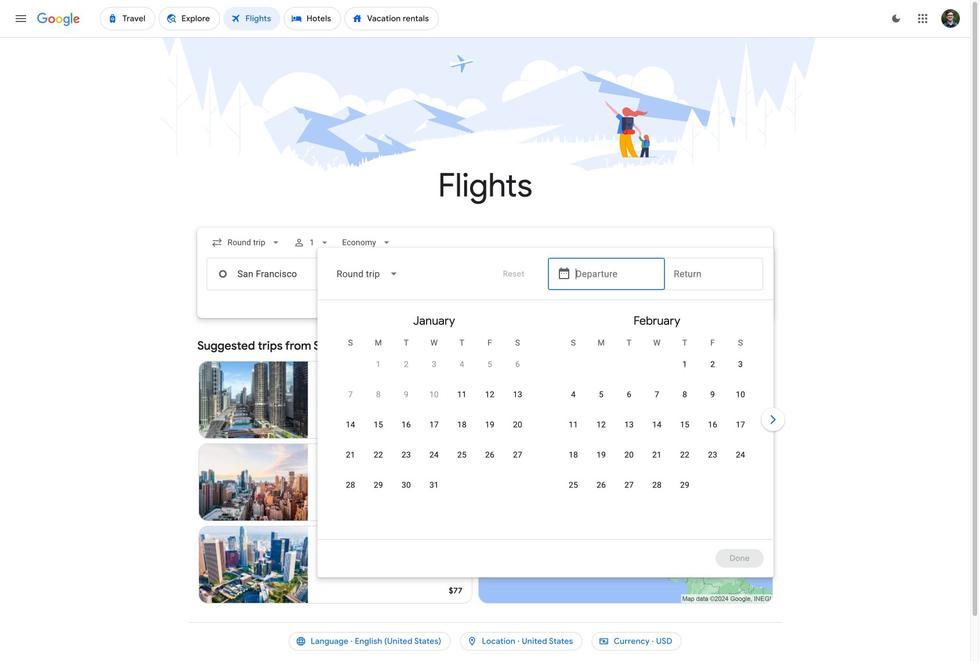 Task type: locate. For each thing, give the bounding box(es) containing it.
None text field
[[207, 258, 371, 290]]

mon, feb 5 element
[[599, 389, 604, 401]]

mon, jan 8 element
[[376, 389, 381, 401]]

grid inside flight 'search field'
[[323, 305, 769, 547]]

wed, jan 10 element
[[430, 389, 439, 401]]

fri, jan 12 element
[[486, 389, 495, 401]]

thu, feb 15 element
[[681, 419, 690, 431]]

wed, jan 3 element
[[432, 359, 437, 371]]

2 row group from the left
[[546, 305, 769, 535]]

row up wed, feb 21 element
[[560, 414, 755, 447]]

sun, feb 4 element
[[572, 389, 576, 401]]

thu, feb 1 element
[[683, 359, 688, 371]]

thu, jan 11 element
[[458, 389, 467, 401]]

sat, jan 20 element
[[513, 419, 523, 431]]

77 US dollars text field
[[449, 586, 463, 597]]

grid
[[323, 305, 769, 547]]

wed, jan 31 element
[[430, 480, 439, 491]]

departure text field for return text box
[[576, 258, 656, 290]]

suggested trips from san francisco region
[[197, 332, 774, 609]]

sat, jan 13 element
[[513, 389, 523, 401]]

row
[[365, 349, 532, 387], [671, 349, 755, 387], [337, 384, 532, 417], [560, 384, 755, 417], [337, 414, 532, 447], [560, 414, 755, 447], [337, 444, 532, 477], [560, 444, 755, 477], [337, 475, 448, 508], [560, 475, 699, 508]]

fri, feb 2 element
[[711, 359, 716, 371]]

row up the wed, feb 28 element
[[560, 444, 755, 477]]

none text field inside flight 'search field'
[[207, 258, 371, 290]]

thu, feb 29 element
[[681, 480, 690, 491]]

None field
[[207, 232, 287, 253], [338, 232, 397, 253], [328, 260, 408, 288], [207, 232, 287, 253], [338, 232, 397, 253], [328, 260, 408, 288]]

116 US dollars text field
[[447, 421, 463, 432]]

row up fri, feb 9 element
[[671, 349, 755, 387]]

wed, feb 14 element
[[653, 419, 662, 431]]

thu, jan 4 element
[[460, 359, 465, 371]]

row group
[[323, 305, 546, 535], [546, 305, 769, 535]]

row up wed, jan 31 element
[[337, 444, 532, 477]]

change appearance image
[[883, 5, 911, 33]]

row down mon, jan 22 element
[[337, 475, 448, 508]]

Departure text field
[[576, 258, 656, 290], [576, 258, 656, 290]]

sun, jan 28 element
[[346, 480, 356, 491]]

Return text field
[[674, 258, 755, 290]]

wed, jan 24 element
[[430, 450, 439, 461]]

row up wed, jan 24 element
[[337, 414, 532, 447]]

thu, jan 25 element
[[458, 450, 467, 461]]

mon, jan 1 element
[[376, 359, 381, 371]]

frontier and spirit image
[[318, 478, 327, 487]]

fri, jan 5 element
[[488, 359, 493, 371]]

wed, feb 7 element
[[655, 389, 660, 401]]

fri, feb 9 element
[[711, 389, 716, 401]]

sat, feb 17 element
[[736, 419, 746, 431]]

tue, feb 6 element
[[627, 389, 632, 401]]



Task type: vqa. For each thing, say whether or not it's contained in the screenshot.
fees inside the 24/7 customer support · Save on the app · Free cancellation until Dec 15 $231 with taxes + fees
no



Task type: describe. For each thing, give the bounding box(es) containing it.
mon, feb 26 element
[[597, 480, 606, 491]]

row down tue, feb 20 element
[[560, 475, 699, 508]]

row up wed, jan 17 element
[[337, 384, 532, 417]]

mon, jan 29 element
[[374, 480, 383, 491]]

sat, jan 6 element
[[516, 359, 520, 371]]

wed, jan 17 element
[[430, 419, 439, 431]]

wed, feb 21 element
[[653, 450, 662, 461]]

sun, jan 14 element
[[346, 419, 356, 431]]

fri, jan 26 element
[[486, 450, 495, 461]]

row up wed, jan 10 element
[[365, 349, 532, 387]]

fri, feb 23 element
[[709, 450, 718, 461]]

Flight search field
[[188, 228, 788, 578]]

wed, feb 28 element
[[653, 480, 662, 491]]

fri, feb 16 element
[[709, 419, 718, 431]]

main menu image
[[14, 12, 28, 26]]

tue, feb 27 element
[[625, 480, 634, 491]]

tue, feb 13 element
[[625, 419, 634, 431]]

tue, jan 2 element
[[404, 359, 409, 371]]

mon, feb 12 element
[[597, 419, 606, 431]]

row up wed, feb 14 'element'
[[560, 384, 755, 417]]

sun, feb 11 element
[[569, 419, 579, 431]]

mon, jan 15 element
[[374, 419, 383, 431]]

sun, feb 18 element
[[569, 450, 579, 461]]

tue, jan 23 element
[[402, 450, 411, 461]]

sat, feb 10 element
[[736, 389, 746, 401]]

sat, feb 3 element
[[739, 359, 744, 371]]

Return text field
[[674, 258, 755, 290]]

thu, jan 18 element
[[458, 419, 467, 431]]

mon, jan 22 element
[[374, 450, 383, 461]]

next image
[[760, 406, 788, 434]]

tue, jan 9 element
[[404, 389, 409, 401]]

delta image
[[318, 561, 327, 570]]

fri, jan 19 element
[[486, 419, 495, 431]]

thu, feb 22 element
[[681, 450, 690, 461]]

sun, jan 21 element
[[346, 450, 356, 461]]

departure text field for return text field
[[576, 258, 656, 290]]

frontier image
[[318, 396, 327, 405]]

sun, jan 7 element
[[348, 389, 353, 401]]

1 row group from the left
[[323, 305, 546, 535]]

sun, feb 25 element
[[569, 480, 579, 491]]

tue, jan 16 element
[[402, 419, 411, 431]]

sat, feb 24 element
[[736, 450, 746, 461]]

tue, jan 30 element
[[402, 480, 411, 491]]

mon, feb 19 element
[[597, 450, 606, 461]]

tue, feb 20 element
[[625, 450, 634, 461]]

thu, feb 8 element
[[683, 389, 688, 401]]

sat, jan 27 element
[[513, 450, 523, 461]]



